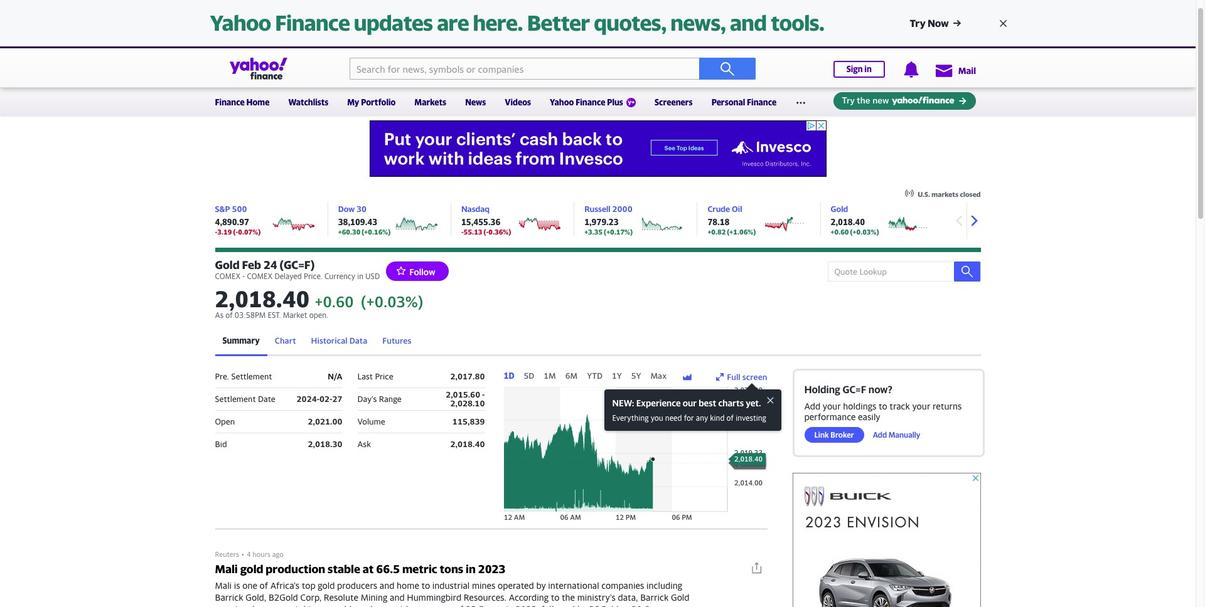 Task type: describe. For each thing, give the bounding box(es) containing it.
finance home
[[215, 97, 270, 107]]

(- inside s&p 500 4,890.97 -3.19 (-0.07%)
[[233, 228, 238, 236]]

tab list containing 1d
[[504, 371, 673, 381]]

personal
[[712, 97, 745, 107]]

range
[[379, 394, 402, 404]]

1,979.23
[[585, 217, 619, 227]]

2,018.30
[[308, 440, 343, 450]]

2 your from the left
[[913, 401, 931, 412]]

historical data link
[[304, 327, 375, 357]]

producer,
[[354, 605, 392, 608]]

open.
[[309, 311, 328, 320]]

add manually
[[873, 431, 921, 440]]

plus
[[607, 97, 623, 107]]

- inside 2,015.60 - 2,028.10
[[482, 390, 485, 400]]

search image
[[720, 61, 735, 76]]

2,028.10
[[451, 399, 485, 409]]

according
[[509, 593, 549, 603]]

mali is one of africa's top gold producers and home to industrial mines operated by international companies including barrick gold, b2gold corp, resolute mining and hummingbird resources.  according to the ministry's data, barrick gold remains the country's biggest gold producer, with an output of 23.5 tons in 2023, followed by b2gold at 20.6 tons a
[[215, 581, 690, 608]]

best
[[699, 398, 717, 409]]

personal finance
[[712, 97, 777, 107]]

try the new yahoo finance image
[[834, 93, 976, 110]]

market
[[283, 311, 307, 320]]

delayed
[[275, 272, 302, 281]]

previous image
[[950, 212, 969, 230]]

russell
[[585, 204, 611, 214]]

nasdaq 15,455.36 -55.13 (-0.36%)
[[461, 204, 511, 236]]

1d button
[[504, 371, 515, 381]]

day's
[[358, 394, 377, 404]]

nasdaq
[[461, 204, 490, 214]]

0 vertical spatial mail
[[69, 36, 84, 46]]

try now
[[910, 17, 949, 30]]

ago
[[272, 551, 284, 559]]

one
[[243, 581, 257, 591]]

full
[[727, 372, 741, 382]]

- inside nasdaq 15,455.36 -55.13 (-0.36%)
[[461, 228, 464, 236]]

as
[[215, 311, 224, 320]]

holdings
[[843, 401, 877, 412]]

2024-02-27
[[297, 394, 343, 404]]

in inside mali is one of africa's top gold producers and home to industrial mines operated by international companies including barrick gold, b2gold corp, resolute mining and hummingbird resources.  according to the ministry's data, barrick gold remains the country's biggest gold producer, with an output of 23.5 tons in 2023, followed by b2gold at 20.6 tons a
[[506, 605, 513, 608]]

+60.30
[[338, 228, 361, 236]]

investing
[[736, 414, 767, 423]]

(gc=f)
[[280, 259, 315, 272]]

23.5
[[466, 605, 484, 608]]

24
[[264, 259, 277, 272]]

2023,
[[516, 605, 539, 608]]

africa's
[[270, 581, 300, 591]]

historical data
[[311, 336, 368, 346]]

metric
[[402, 563, 437, 576]]

1 your from the left
[[823, 401, 841, 412]]

1 vertical spatial gold
[[318, 581, 335, 591]]

portfolio
[[361, 97, 396, 107]]

futures
[[383, 336, 412, 346]]

gold for 2,018.40
[[831, 204, 848, 214]]

1 vertical spatial by
[[578, 605, 587, 608]]

biggest
[[304, 605, 332, 608]]

0 vertical spatial settlement
[[231, 372, 272, 382]]

trendarea chart of cl=f image
[[504, 387, 768, 522]]

2,015.60
[[446, 390, 480, 400]]

of right one at the left of the page
[[260, 581, 268, 591]]

holding gc=f now? add your holdings to track your returns performance easily
[[805, 384, 962, 423]]

(+0.03%) as of  03:58pm est. market open.
[[215, 293, 423, 320]]

mali for mali gold production stable at 66.5 metric tons in 2023
[[215, 563, 238, 576]]

chart
[[275, 336, 296, 346]]

+3.35
[[585, 228, 603, 236]]

finance for yahoo finance updates are here. better quotes, news, and tools.
[[275, 10, 350, 36]]

0 vertical spatial gold
[[240, 563, 263, 576]]

bid
[[215, 440, 227, 450]]

2024-
[[297, 394, 320, 404]]

mali for mali is one of africa's top gold producers and home to industrial mines operated by international companies including barrick gold, b2gold corp, resolute mining and hummingbird resources.  according to the ministry's data, barrick gold remains the country's biggest gold producer, with an output of 23.5 tons in 2023, followed by b2gold at 20.6 tons a
[[215, 581, 232, 591]]

20.6
[[632, 605, 650, 608]]

in inside 'link'
[[865, 64, 872, 74]]

gold link
[[831, 204, 848, 214]]

any
[[696, 414, 708, 423]]

38,109.43
[[338, 217, 377, 227]]

price.
[[304, 272, 323, 281]]

1 horizontal spatial b2gold
[[590, 605, 619, 608]]

finance home link
[[215, 89, 270, 113]]

(+0.03%) inside gold 2,018.40 +0.60 (+0.03%)
[[851, 228, 879, 236]]

add inside button
[[873, 431, 887, 440]]

0 horizontal spatial b2gold
[[269, 593, 298, 603]]

screen
[[743, 372, 768, 382]]

premium yahoo finance logo image
[[627, 98, 636, 107]]

followed
[[541, 605, 575, 608]]

personal finance link
[[712, 89, 777, 113]]

advertisement element inside holding gc=f now? section
[[793, 473, 981, 608]]

Search for news, symbols or companies text field
[[350, 58, 699, 80]]

our
[[683, 398, 697, 409]]

max
[[651, 371, 667, 381]]

finance for personal finance
[[747, 97, 777, 107]]

5d
[[524, 371, 535, 381]]

news for bottommost news link
[[465, 97, 486, 107]]

(+0.16%)
[[362, 228, 391, 236]]

ask
[[358, 440, 371, 450]]

27
[[332, 394, 343, 404]]

my portfolio
[[347, 97, 396, 107]]

need
[[665, 414, 682, 423]]

easily
[[858, 412, 881, 423]]

1m
[[544, 371, 556, 381]]

yahoo for yahoo finance updates are here. better quotes, news, and tools.
[[210, 10, 271, 36]]

gold for feb
[[215, 259, 240, 272]]

Quote Lookup text field
[[828, 262, 981, 282]]

search link
[[311, 36, 336, 46]]

holding gc=f now? section
[[793, 369, 985, 608]]

+0.60 inside gold 2,018.40 +0.60 (+0.03%)
[[831, 228, 849, 236]]

russell 2000 link
[[585, 204, 633, 214]]

1 horizontal spatial tons
[[486, 605, 504, 608]]

entertainment link
[[237, 36, 291, 46]]

social media share article menu image
[[750, 562, 763, 575]]

dow
[[338, 204, 355, 214]]

n/a
[[328, 372, 343, 382]]

of inside (+0.03%) as of  03:58pm est. market open.
[[226, 311, 233, 320]]

news,
[[671, 10, 726, 36]]

usd
[[366, 272, 380, 281]]

0 vertical spatial home
[[26, 36, 49, 46]]

with
[[394, 605, 411, 608]]

closed
[[960, 190, 981, 198]]

in inside gold feb 24 (gc=f) comex - comex delayed price. currency in usd
[[357, 272, 364, 281]]

1 horizontal spatial the
[[562, 593, 575, 603]]

watchlists
[[288, 97, 329, 107]]

4
[[247, 551, 251, 559]]

experience
[[636, 398, 681, 409]]

1 vertical spatial news link
[[465, 89, 486, 113]]

of left the 23.5
[[455, 605, 464, 608]]

(- inside nasdaq 15,455.36 -55.13 (-0.36%)
[[484, 228, 489, 236]]

date
[[258, 394, 275, 404]]



Task type: vqa. For each thing, say whether or not it's contained in the screenshot.
NOTIFICATIONS icon
yes



Task type: locate. For each thing, give the bounding box(es) containing it.
1 horizontal spatial news link
[[465, 89, 486, 113]]

2 horizontal spatial gold
[[831, 204, 848, 214]]

tons inside mali gold production stable at 66.5 metric tons in 2023 link
[[440, 563, 464, 576]]

- down 15,455.36 on the top left
[[461, 228, 464, 236]]

mail right home link
[[69, 36, 84, 46]]

1 vertical spatial gold
[[215, 259, 240, 272]]

by down 'ministry's'
[[578, 605, 587, 608]]

news left videos on the top left of page
[[465, 97, 486, 107]]

(- down 15,455.36 on the top left
[[484, 228, 489, 236]]

day's range
[[358, 394, 402, 404]]

2 horizontal spatial tons
[[652, 605, 670, 608]]

0 horizontal spatial the
[[249, 605, 262, 608]]

0 horizontal spatial barrick
[[215, 593, 243, 603]]

3.19
[[217, 228, 232, 236]]

markets
[[932, 190, 959, 198]]

updates
[[354, 10, 433, 36]]

gold down resolute
[[335, 605, 352, 608]]

the down international
[[562, 593, 575, 603]]

an
[[413, 605, 423, 608]]

0 vertical spatial b2gold
[[269, 593, 298, 603]]

yahoo finance updates are here. better quotes, news, and tools.
[[210, 10, 825, 36]]

0 horizontal spatial (-
[[233, 228, 238, 236]]

- left 24
[[243, 272, 245, 281]]

0 horizontal spatial comex
[[215, 272, 241, 281]]

1 vertical spatial advertisement element
[[793, 473, 981, 608]]

search
[[311, 36, 336, 46]]

performance
[[805, 412, 856, 423]]

and left tools.
[[730, 10, 767, 36]]

2 (- from the left
[[484, 228, 489, 236]]

5d button
[[524, 371, 535, 381]]

0 vertical spatial mali
[[215, 563, 238, 576]]

add inside "holding gc=f now? add your holdings to track your returns performance easily"
[[805, 401, 821, 412]]

and for producers
[[380, 581, 395, 591]]

chart link
[[267, 327, 304, 357]]

comex left delayed
[[247, 272, 273, 281]]

2 horizontal spatial 2,018.40
[[831, 217, 865, 227]]

broker
[[831, 431, 854, 440]]

0 horizontal spatial +0.60
[[315, 293, 354, 311]]

notifications image
[[903, 62, 920, 78]]

0 horizontal spatial yahoo
[[210, 10, 271, 36]]

0 vertical spatial by
[[536, 581, 546, 591]]

1 horizontal spatial your
[[913, 401, 931, 412]]

1 horizontal spatial (+0.03%)
[[851, 228, 879, 236]]

1 vertical spatial (+0.03%)
[[361, 293, 423, 311]]

1 horizontal spatial by
[[578, 605, 587, 608]]

1 vertical spatial mali
[[215, 581, 232, 591]]

est.
[[268, 311, 281, 320]]

producers
[[337, 581, 377, 591]]

mining
[[361, 593, 388, 603]]

0.36%)
[[489, 228, 511, 236]]

your down holding
[[823, 401, 841, 412]]

0 vertical spatial 2,018.40
[[831, 217, 865, 227]]

2,018.40 for 2,018.40 +0.60
[[215, 286, 310, 313]]

1 horizontal spatial gold
[[671, 593, 690, 603]]

2 vertical spatial gold
[[671, 593, 690, 603]]

0 vertical spatial and
[[730, 10, 767, 36]]

russell 2000 1,979.23 +3.35 (+0.17%)
[[585, 204, 633, 236]]

follow button
[[386, 262, 449, 281]]

1 vertical spatial news
[[465, 97, 486, 107]]

1y button
[[612, 371, 622, 381]]

1 (- from the left
[[233, 228, 238, 236]]

0 horizontal spatial gold
[[215, 259, 240, 272]]

for
[[684, 414, 694, 423]]

1 vertical spatial home
[[246, 97, 270, 107]]

1 vertical spatial at
[[621, 605, 629, 608]]

0 vertical spatial to
[[879, 401, 888, 412]]

2 barrick from the left
[[641, 593, 669, 603]]

1 horizontal spatial to
[[551, 593, 560, 603]]

of right as
[[226, 311, 233, 320]]

and up 'with'
[[390, 593, 405, 603]]

mobile
[[356, 36, 381, 46]]

1 vertical spatial to
[[422, 581, 430, 591]]

more... link
[[401, 36, 427, 46]]

1d
[[504, 371, 515, 381]]

settlement down pre. settlement
[[215, 394, 256, 404]]

yahoo up entertainment
[[210, 10, 271, 36]]

0 vertical spatial (+0.03%)
[[851, 228, 879, 236]]

- right the 2,015.60 at bottom left
[[482, 390, 485, 400]]

corp,
[[300, 593, 322, 603]]

1 vertical spatial 2,018.40
[[215, 286, 310, 313]]

(+0.03%) inside (+0.03%) as of  03:58pm est. market open.
[[361, 293, 423, 311]]

and for news,
[[730, 10, 767, 36]]

2,018.40 down 115,839
[[451, 440, 485, 450]]

0 horizontal spatial news
[[104, 36, 125, 46]]

2 vertical spatial and
[[390, 593, 405, 603]]

by up according
[[536, 581, 546, 591]]

follow
[[410, 267, 436, 277]]

tab list
[[215, 327, 981, 357], [504, 371, 673, 381]]

top
[[302, 581, 316, 591]]

mail
[[69, 36, 84, 46], [959, 65, 976, 76]]

markets link
[[415, 89, 447, 113]]

1 horizontal spatial barrick
[[641, 593, 669, 603]]

sports
[[193, 36, 217, 46]]

the down gold,
[[249, 605, 262, 608]]

to up hummingbird
[[422, 581, 430, 591]]

add down easily
[[873, 431, 887, 440]]

your right track
[[913, 401, 931, 412]]

gold feb 24 (gc=f) comex - comex delayed price. currency in usd
[[215, 259, 380, 281]]

6m
[[566, 371, 578, 381]]

0 vertical spatial news
[[104, 36, 125, 46]]

+0.60 down gold link
[[831, 228, 849, 236]]

1 horizontal spatial +0.60
[[831, 228, 849, 236]]

production
[[266, 563, 325, 576]]

115,839
[[453, 417, 485, 427]]

0 horizontal spatial (+0.03%)
[[361, 293, 423, 311]]

ytd
[[587, 371, 603, 381]]

1 vertical spatial mail link
[[935, 59, 976, 82]]

0 vertical spatial gold
[[831, 204, 848, 214]]

output
[[425, 605, 453, 608]]

chart type image
[[683, 372, 693, 382]]

now?
[[869, 384, 893, 396]]

next image
[[965, 212, 984, 230]]

mali gold production stable at 66.5 metric tons in 2023
[[215, 563, 506, 576]]

mail link right home link
[[69, 36, 84, 46]]

1 horizontal spatial (-
[[484, 228, 489, 236]]

more...
[[401, 36, 427, 46]]

2 vertical spatial 2,018.40
[[451, 440, 485, 450]]

0 horizontal spatial news link
[[104, 36, 125, 46]]

ministry's
[[577, 593, 616, 603]]

b2gold up "country's"
[[269, 593, 298, 603]]

watchlists link
[[288, 89, 329, 113]]

1 horizontal spatial add
[[873, 431, 887, 440]]

0 vertical spatial tab list
[[215, 327, 981, 357]]

operated
[[498, 581, 534, 591]]

u.s. markets closed
[[918, 190, 981, 198]]

0 vertical spatial advertisement element
[[370, 121, 827, 177]]

2 horizontal spatial to
[[879, 401, 888, 412]]

gold inside gold feb 24 (gc=f) comex - comex delayed price. currency in usd
[[215, 259, 240, 272]]

- down 4,890.97 on the left top of the page
[[215, 228, 217, 236]]

of inside "new: experience our best charts yet. everything you need for any kind of investing"
[[727, 414, 734, 423]]

1 horizontal spatial home
[[246, 97, 270, 107]]

settlement up settlement date at the bottom left
[[231, 372, 272, 382]]

sports link
[[193, 36, 217, 46]]

comex left the feb at the top of page
[[215, 272, 241, 281]]

yahoo right videos on the top left of page
[[550, 97, 574, 107]]

tons right 20.6
[[652, 605, 670, 608]]

(+0.03%) down 'usd'
[[361, 293, 423, 311]]

1 mali from the top
[[215, 563, 238, 576]]

sign in
[[847, 64, 872, 74]]

b2gold down 'ministry's'
[[590, 605, 619, 608]]

finance for yahoo finance plus
[[576, 97, 606, 107]]

barrick down including
[[641, 593, 669, 603]]

close image
[[764, 395, 776, 406]]

gold
[[240, 563, 263, 576], [318, 581, 335, 591], [335, 605, 352, 608]]

news link
[[104, 36, 125, 46], [465, 89, 486, 113]]

barrick up the remains
[[215, 593, 243, 603]]

0 vertical spatial at
[[363, 563, 374, 576]]

+0.60 down currency
[[315, 293, 354, 311]]

0 horizontal spatial by
[[536, 581, 546, 591]]

1 horizontal spatial at
[[621, 605, 629, 608]]

to left track
[[879, 401, 888, 412]]

you
[[651, 414, 664, 423]]

here.
[[473, 10, 523, 36]]

mail link right notifications image
[[935, 59, 976, 82]]

crude oil 78.18 +0.82 (+1.06%)
[[708, 204, 756, 236]]

(+0.03%)
[[851, 228, 879, 236], [361, 293, 423, 311]]

of
[[226, 311, 233, 320], [727, 414, 734, 423], [260, 581, 268, 591], [455, 605, 464, 608]]

1 vertical spatial tab list
[[504, 371, 673, 381]]

1 vertical spatial +0.60
[[315, 293, 354, 311]]

1 vertical spatial add
[[873, 431, 887, 440]]

1 vertical spatial b2gold
[[590, 605, 619, 608]]

and down 66.5
[[380, 581, 395, 591]]

at inside mali is one of africa's top gold producers and home to industrial mines operated by international companies including barrick gold, b2gold corp, resolute mining and hummingbird resources.  according to the ministry's data, barrick gold remains the country's biggest gold producer, with an output of 23.5 tons in 2023, followed by b2gold at 20.6 tons a
[[621, 605, 629, 608]]

2,018.40 inside gold 2,018.40 +0.60 (+0.03%)
[[831, 217, 865, 227]]

2023
[[478, 563, 506, 576]]

03:58pm
[[235, 311, 266, 320]]

1 horizontal spatial mail link
[[935, 59, 976, 82]]

b2gold
[[269, 593, 298, 603], [590, 605, 619, 608]]

to inside "holding gc=f now? add your holdings to track your returns performance easily"
[[879, 401, 888, 412]]

at up producers
[[363, 563, 374, 576]]

crude oil link
[[708, 204, 742, 214]]

gold down reuters • 4 hours ago
[[240, 563, 263, 576]]

1 vertical spatial yahoo
[[550, 97, 574, 107]]

news left finance link
[[104, 36, 125, 46]]

s&p 500 link
[[215, 204, 247, 214]]

0.07%)
[[238, 228, 261, 236]]

nasdaq link
[[461, 204, 490, 214]]

ytd button
[[587, 371, 603, 381]]

5y button
[[631, 371, 641, 381]]

full screen link
[[717, 371, 768, 382]]

advertisement element
[[370, 121, 827, 177], [793, 473, 981, 608]]

open
[[215, 417, 235, 427]]

•
[[242, 551, 244, 559]]

mali down reuters
[[215, 563, 238, 576]]

tons up industrial
[[440, 563, 464, 576]]

0 horizontal spatial your
[[823, 401, 841, 412]]

data,
[[618, 593, 638, 603]]

mail link
[[69, 36, 84, 46], [935, 59, 976, 82]]

2,018.40 down delayed
[[215, 286, 310, 313]]

0 horizontal spatial tons
[[440, 563, 464, 576]]

search image
[[961, 266, 974, 278]]

0 horizontal spatial home
[[26, 36, 49, 46]]

sign in link
[[834, 61, 885, 78]]

(+0.03%) up quote lookup text box
[[851, 228, 879, 236]]

last
[[358, 372, 373, 382]]

0 vertical spatial news link
[[104, 36, 125, 46]]

2 comex from the left
[[247, 272, 273, 281]]

2 mali from the top
[[215, 581, 232, 591]]

1 horizontal spatial yahoo
[[550, 97, 574, 107]]

2,018.40 for 2,018.40
[[451, 440, 485, 450]]

news for news link to the left
[[104, 36, 125, 46]]

0 vertical spatial mail link
[[69, 36, 84, 46]]

feb
[[242, 259, 261, 272]]

0 horizontal spatial add
[[805, 401, 821, 412]]

of right the kind
[[727, 414, 734, 423]]

0 horizontal spatial mail link
[[69, 36, 84, 46]]

15,455.36
[[461, 217, 501, 227]]

add down holding
[[805, 401, 821, 412]]

mali gold production stable at 66.5 metric tons in 2023 link
[[215, 541, 768, 608]]

0 vertical spatial +0.60
[[831, 228, 849, 236]]

1 horizontal spatial 2,018.40
[[451, 440, 485, 450]]

news link left videos link
[[465, 89, 486, 113]]

tab list containing summary
[[215, 327, 981, 357]]

mail right notifications image
[[959, 65, 976, 76]]

gold inside mali is one of africa's top gold producers and home to industrial mines operated by international companies including barrick gold, b2gold corp, resolute mining and hummingbird resources.  according to the ministry's data, barrick gold remains the country's biggest gold producer, with an output of 23.5 tons in 2023, followed by b2gold at 20.6 tons a
[[671, 593, 690, 603]]

0 horizontal spatial to
[[422, 581, 430, 591]]

yahoo for yahoo finance plus
[[550, 97, 574, 107]]

international
[[548, 581, 599, 591]]

1 horizontal spatial comex
[[247, 272, 273, 281]]

1 barrick from the left
[[215, 593, 243, 603]]

home link
[[9, 35, 49, 46]]

gold inside gold 2,018.40 +0.60 (+0.03%)
[[831, 204, 848, 214]]

pre. settlement
[[215, 372, 272, 382]]

tons down resources.
[[486, 605, 504, 608]]

1 horizontal spatial mail
[[959, 65, 976, 76]]

stable
[[328, 563, 360, 576]]

to up followed
[[551, 593, 560, 603]]

mali left is
[[215, 581, 232, 591]]

mali inside mali is one of africa's top gold producers and home to industrial mines operated by international companies including barrick gold, b2gold corp, resolute mining and hummingbird resources.  according to the ministry's data, barrick gold remains the country's biggest gold producer, with an output of 23.5 tons in 2023, followed by b2gold at 20.6 tons a
[[215, 581, 232, 591]]

(- down 4,890.97 on the left top of the page
[[233, 228, 238, 236]]

1 vertical spatial and
[[380, 581, 395, 591]]

0 horizontal spatial 2,018.40
[[215, 286, 310, 313]]

- inside gold feb 24 (gc=f) comex - comex delayed price. currency in usd
[[243, 272, 245, 281]]

in right sign
[[865, 64, 872, 74]]

gold right top
[[318, 581, 335, 591]]

0 vertical spatial yahoo
[[210, 10, 271, 36]]

- inside s&p 500 4,890.97 -3.19 (-0.07%)
[[215, 228, 217, 236]]

now
[[928, 17, 949, 30]]

news link left finance link
[[104, 36, 125, 46]]

1 comex from the left
[[215, 272, 241, 281]]

1 horizontal spatial news
[[465, 97, 486, 107]]

+0.60 inside 2,018.40 +0.60
[[315, 293, 354, 311]]

track
[[890, 401, 910, 412]]

futures link
[[375, 327, 419, 357]]

videos link
[[505, 89, 531, 113]]

1 vertical spatial mail
[[959, 65, 976, 76]]

2,017.80
[[451, 372, 485, 382]]

at down data,
[[621, 605, 629, 608]]

0 horizontal spatial mail
[[69, 36, 84, 46]]

by
[[536, 581, 546, 591], [578, 605, 587, 608]]

2 vertical spatial to
[[551, 593, 560, 603]]

in left 'usd'
[[357, 272, 364, 281]]

2,018.40
[[831, 217, 865, 227], [215, 286, 310, 313], [451, 440, 485, 450]]

news
[[104, 36, 125, 46], [465, 97, 486, 107]]

in up mines
[[466, 563, 476, 576]]

2,018.40 down gold link
[[831, 217, 865, 227]]

2 vertical spatial gold
[[335, 605, 352, 608]]

holding
[[805, 384, 841, 396]]

in left the 2023,
[[506, 605, 513, 608]]

1 vertical spatial settlement
[[215, 394, 256, 404]]

1 vertical spatial the
[[249, 605, 262, 608]]

0 vertical spatial the
[[562, 593, 575, 603]]

0 horizontal spatial at
[[363, 563, 374, 576]]

2,021.00
[[308, 417, 343, 427]]

0 vertical spatial add
[[805, 401, 821, 412]]



